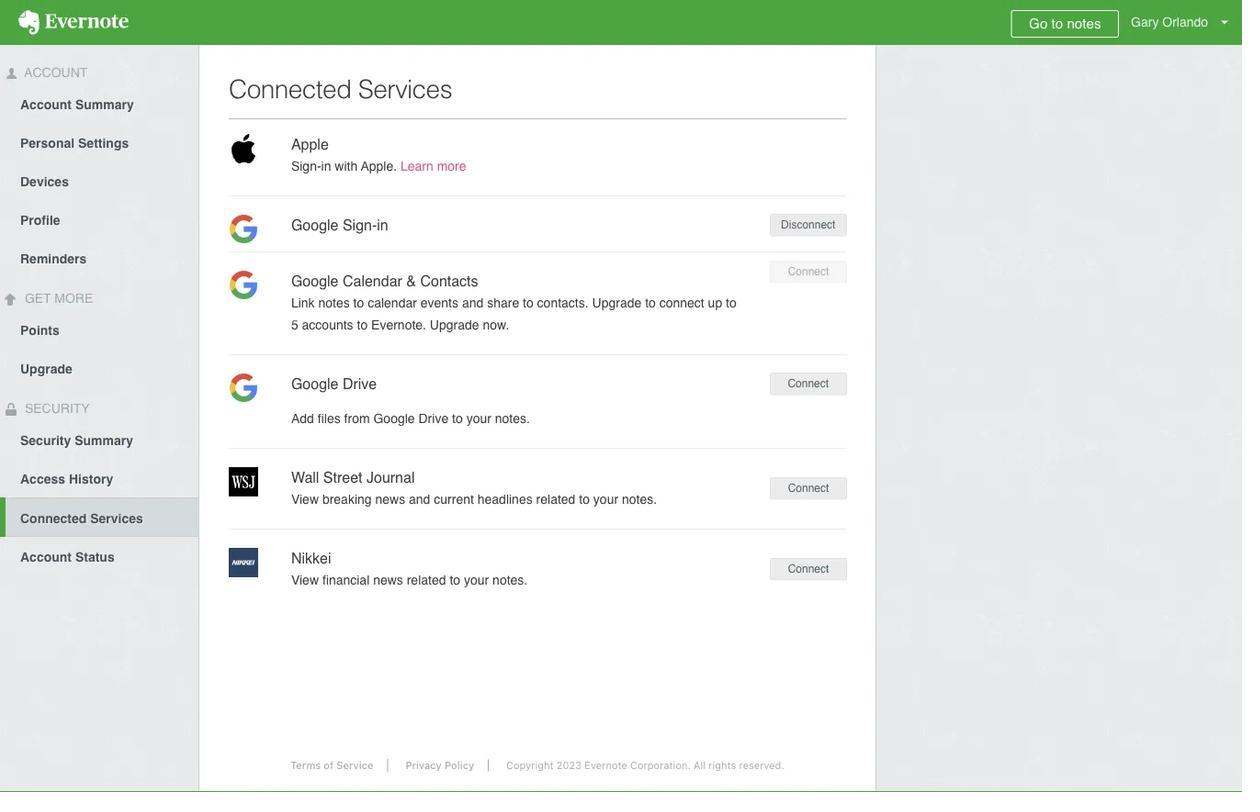 Task type: locate. For each thing, give the bounding box(es) containing it.
account status
[[20, 550, 115, 565]]

2 summary from the top
[[75, 434, 133, 448]]

0 horizontal spatial drive
[[343, 376, 377, 393]]

from
[[344, 412, 370, 426]]

services up account status link
[[90, 512, 143, 526]]

1 vertical spatial account
[[20, 97, 72, 112]]

0 vertical spatial security
[[21, 402, 90, 416]]

1 vertical spatial security
[[20, 434, 71, 448]]

get
[[25, 291, 51, 306]]

notes right 'go'
[[1067, 16, 1101, 32]]

corporation.
[[630, 760, 691, 772]]

reminders
[[20, 252, 87, 266]]

sign- down apple
[[291, 159, 321, 174]]

0 vertical spatial connected services
[[229, 74, 452, 104]]

security up access
[[20, 434, 71, 448]]

1 vertical spatial sign-
[[343, 217, 377, 234]]

1 horizontal spatial in
[[377, 217, 388, 234]]

nikkei view financial news related to your notes.
[[291, 550, 528, 588]]

related right financial
[[407, 573, 446, 588]]

access history link
[[0, 459, 198, 498]]

your inside wall street journal view breaking news and current headlines related to your notes.
[[593, 492, 618, 507]]

account status link
[[0, 537, 198, 576]]

notes. for nikkei
[[493, 573, 528, 588]]

1 horizontal spatial connected services
[[229, 74, 452, 104]]

notes up the "accounts"
[[318, 296, 350, 311]]

0 vertical spatial your
[[466, 412, 491, 426]]

connected up apple
[[229, 74, 351, 104]]

share
[[487, 296, 519, 311]]

1 vertical spatial view
[[291, 573, 319, 588]]

and left share
[[462, 296, 484, 311]]

services
[[358, 74, 452, 104], [90, 512, 143, 526]]

1 vertical spatial notes
[[318, 296, 350, 311]]

your inside nikkei view financial news related to your notes.
[[464, 573, 489, 588]]

0 vertical spatial news
[[375, 492, 405, 507]]

account for account
[[21, 65, 88, 80]]

in
[[321, 159, 331, 174], [377, 217, 388, 234]]

notes. for add
[[495, 412, 530, 426]]

0 vertical spatial connected
[[229, 74, 351, 104]]

upgrade
[[592, 296, 642, 311], [430, 318, 479, 333], [20, 362, 72, 377]]

now.
[[483, 318, 509, 333]]

upgrade down events
[[430, 318, 479, 333]]

privacy policy link
[[392, 760, 489, 772]]

account up personal
[[20, 97, 72, 112]]

1 vertical spatial services
[[90, 512, 143, 526]]

0 vertical spatial in
[[321, 159, 331, 174]]

2 vertical spatial notes.
[[493, 573, 528, 588]]

connected services up apple
[[229, 74, 452, 104]]

1 vertical spatial in
[[377, 217, 388, 234]]

personal
[[20, 136, 75, 151]]

profile
[[20, 213, 60, 228]]

privacy policy
[[406, 760, 474, 772]]

to down calendar
[[353, 296, 364, 311]]

related
[[536, 492, 576, 507], [407, 573, 446, 588]]

summary up personal settings link
[[75, 97, 134, 112]]

1 vertical spatial and
[[409, 492, 430, 507]]

0 horizontal spatial connected
[[20, 512, 87, 526]]

and inside google calendar & contacts link notes to calendar events and share to contacts. upgrade to connect up to 5 accounts to evernote. upgrade now.
[[462, 296, 484, 311]]

in for apple sign-in with apple. learn more
[[321, 159, 331, 174]]

0 horizontal spatial in
[[321, 159, 331, 174]]

0 horizontal spatial notes
[[318, 296, 350, 311]]

connected services down history
[[20, 512, 143, 526]]

google inside google calendar & contacts link notes to calendar events and share to contacts. upgrade to connect up to 5 accounts to evernote. upgrade now.
[[291, 273, 339, 290]]

sign- up calendar
[[343, 217, 377, 234]]

account
[[21, 65, 88, 80], [20, 97, 72, 112], [20, 550, 72, 565]]

summary for security
[[75, 434, 133, 448]]

terms of service
[[291, 760, 373, 772]]

sign-
[[291, 159, 321, 174], [343, 217, 377, 234]]

apple
[[291, 136, 329, 153]]

apple.
[[361, 159, 397, 174]]

view down wall
[[291, 492, 319, 507]]

account inside 'link'
[[20, 97, 72, 112]]

google drive
[[291, 376, 377, 393]]

evernote.
[[371, 318, 426, 333]]

copyright
[[506, 760, 554, 772]]

connected
[[229, 74, 351, 104], [20, 512, 87, 526]]

0 horizontal spatial and
[[409, 492, 430, 507]]

in up calendar
[[377, 217, 388, 234]]

2 vertical spatial your
[[464, 573, 489, 588]]

drive up from
[[343, 376, 377, 393]]

get more
[[21, 291, 93, 306]]

2 horizontal spatial upgrade
[[592, 296, 642, 311]]

2 vertical spatial upgrade
[[20, 362, 72, 377]]

0 vertical spatial view
[[291, 492, 319, 507]]

0 horizontal spatial sign-
[[291, 159, 321, 174]]

security
[[21, 402, 90, 416], [20, 434, 71, 448]]

0 horizontal spatial related
[[407, 573, 446, 588]]

connected services
[[229, 74, 452, 104], [20, 512, 143, 526]]

google up add
[[291, 376, 339, 393]]

0 vertical spatial related
[[536, 492, 576, 507]]

points
[[20, 323, 60, 338]]

&
[[406, 273, 416, 290]]

security summary link
[[0, 421, 198, 459]]

account for account status
[[20, 550, 72, 565]]

to
[[1052, 16, 1063, 32], [353, 296, 364, 311], [523, 296, 534, 311], [645, 296, 656, 311], [726, 296, 737, 311], [357, 318, 368, 333], [452, 412, 463, 426], [579, 492, 590, 507], [450, 573, 460, 588]]

1 vertical spatial notes.
[[622, 492, 657, 507]]

0 vertical spatial and
[[462, 296, 484, 311]]

1 vertical spatial news
[[373, 573, 403, 588]]

1 horizontal spatial sign-
[[343, 217, 377, 234]]

notes inside google calendar & contacts link notes to calendar events and share to contacts. upgrade to connect up to 5 accounts to evernote. upgrade now.
[[318, 296, 350, 311]]

1 vertical spatial related
[[407, 573, 446, 588]]

1 vertical spatial upgrade
[[430, 318, 479, 333]]

0 vertical spatial notes.
[[495, 412, 530, 426]]

0 horizontal spatial connected services
[[20, 512, 143, 526]]

drive right from
[[419, 412, 449, 426]]

personal settings link
[[0, 123, 198, 162]]

0 vertical spatial services
[[358, 74, 452, 104]]

view
[[291, 492, 319, 507], [291, 573, 319, 588]]

in left with
[[321, 159, 331, 174]]

1 horizontal spatial and
[[462, 296, 484, 311]]

1 vertical spatial connected
[[20, 512, 87, 526]]

0 vertical spatial notes
[[1067, 16, 1101, 32]]

news
[[375, 492, 405, 507], [373, 573, 403, 588]]

1 view from the top
[[291, 492, 319, 507]]

summary up access history link
[[75, 434, 133, 448]]

notes. inside nikkei view financial news related to your notes.
[[493, 573, 528, 588]]

your for add
[[466, 412, 491, 426]]

go
[[1029, 16, 1048, 32]]

contacts.
[[537, 296, 589, 311]]

2 vertical spatial account
[[20, 550, 72, 565]]

1 horizontal spatial drive
[[419, 412, 449, 426]]

and left current
[[409, 492, 430, 507]]

to right the "accounts"
[[357, 318, 368, 333]]

to down current
[[450, 573, 460, 588]]

more
[[54, 291, 93, 306]]

0 vertical spatial account
[[21, 65, 88, 80]]

reserved.
[[739, 760, 784, 772]]

account up account summary
[[21, 65, 88, 80]]

go to notes link
[[1011, 10, 1119, 38]]

1 vertical spatial summary
[[75, 434, 133, 448]]

upgrade down points at the left of page
[[20, 362, 72, 377]]

to right 'go'
[[1052, 16, 1063, 32]]

notes.
[[495, 412, 530, 426], [622, 492, 657, 507], [493, 573, 528, 588]]

google sign-in
[[291, 217, 388, 234]]

calendar
[[343, 273, 402, 290]]

summary inside account summary 'link'
[[75, 97, 134, 112]]

reminders link
[[0, 239, 198, 277]]

google down with
[[291, 217, 339, 234]]

related inside wall street journal view breaking news and current headlines related to your notes.
[[536, 492, 576, 507]]

and inside wall street journal view breaking news and current headlines related to your notes.
[[409, 492, 430, 507]]

summary for account
[[75, 97, 134, 112]]

evernote image
[[0, 10, 147, 35]]

and
[[462, 296, 484, 311], [409, 492, 430, 507]]

notes
[[1067, 16, 1101, 32], [318, 296, 350, 311]]

wall street journal view breaking news and current headlines related to your notes.
[[291, 470, 657, 507]]

terms of service link
[[277, 760, 388, 772]]

account left status
[[20, 550, 72, 565]]

gary orlando
[[1131, 15, 1208, 29]]

account summary
[[20, 97, 134, 112]]

to right headlines
[[579, 492, 590, 507]]

upgrade right contacts.
[[592, 296, 642, 311]]

security for security
[[21, 402, 90, 416]]

0 vertical spatial summary
[[75, 97, 134, 112]]

1 horizontal spatial related
[[536, 492, 576, 507]]

go to notes
[[1029, 16, 1101, 32]]

1 horizontal spatial notes
[[1067, 16, 1101, 32]]

google right from
[[373, 412, 415, 426]]

personal settings
[[20, 136, 129, 151]]

1 vertical spatial connected services
[[20, 512, 143, 526]]

1 vertical spatial your
[[593, 492, 618, 507]]

to right up
[[726, 296, 737, 311]]

related inside nikkei view financial news related to your notes.
[[407, 573, 446, 588]]

None submit
[[770, 214, 847, 236], [770, 261, 847, 283], [770, 373, 847, 395], [770, 477, 847, 500], [770, 558, 847, 581], [770, 214, 847, 236], [770, 261, 847, 283], [770, 373, 847, 395], [770, 477, 847, 500], [770, 558, 847, 581]]

1 horizontal spatial upgrade
[[430, 318, 479, 333]]

news right financial
[[373, 573, 403, 588]]

1 summary from the top
[[75, 97, 134, 112]]

in inside apple sign-in with apple. learn more
[[321, 159, 331, 174]]

google for google sign-in
[[291, 217, 339, 234]]

2 view from the top
[[291, 573, 319, 588]]

access history
[[20, 472, 113, 487]]

breaking
[[322, 492, 372, 507]]

view down "nikkei"
[[291, 573, 319, 588]]

services up apple sign-in with apple. learn more
[[358, 74, 452, 104]]

0 vertical spatial upgrade
[[592, 296, 642, 311]]

sign- inside apple sign-in with apple. learn more
[[291, 159, 321, 174]]

0 vertical spatial sign-
[[291, 159, 321, 174]]

security up security summary
[[21, 402, 90, 416]]

related right headlines
[[536, 492, 576, 507]]

google
[[291, 217, 339, 234], [291, 273, 339, 290], [291, 376, 339, 393], [373, 412, 415, 426]]

add
[[291, 412, 314, 426]]

0 vertical spatial drive
[[343, 376, 377, 393]]

google up link
[[291, 273, 339, 290]]

connected down access
[[20, 512, 87, 526]]

summary inside security summary link
[[75, 434, 133, 448]]

news down journal
[[375, 492, 405, 507]]

profile link
[[0, 200, 198, 239]]



Task type: describe. For each thing, give the bounding box(es) containing it.
files
[[318, 412, 341, 426]]

learn more link
[[401, 159, 466, 174]]

accounts
[[302, 318, 353, 333]]

news inside wall street journal view breaking news and current headlines related to your notes.
[[375, 492, 405, 507]]

upgrade link
[[0, 349, 198, 388]]

view inside nikkei view financial news related to your notes.
[[291, 573, 319, 588]]

street
[[323, 470, 363, 486]]

service
[[337, 760, 373, 772]]

gary orlando link
[[1126, 0, 1242, 45]]

more
[[437, 159, 466, 174]]

of
[[324, 760, 334, 772]]

rights
[[709, 760, 736, 772]]

security summary
[[20, 434, 133, 448]]

financial
[[322, 573, 370, 588]]

to inside wall street journal view breaking news and current headlines related to your notes.
[[579, 492, 590, 507]]

up
[[708, 296, 722, 311]]

2023
[[557, 760, 582, 772]]

settings
[[78, 136, 129, 151]]

devices
[[20, 175, 69, 189]]

privacy
[[406, 760, 442, 772]]

to right share
[[523, 296, 534, 311]]

0 horizontal spatial services
[[90, 512, 143, 526]]

terms
[[291, 760, 321, 772]]

5
[[291, 318, 298, 333]]

connect
[[659, 296, 704, 311]]

sign- for apple
[[291, 159, 321, 174]]

view inside wall street journal view breaking news and current headlines related to your notes.
[[291, 492, 319, 507]]

learn
[[401, 159, 433, 174]]

with
[[335, 159, 358, 174]]

1 horizontal spatial connected
[[229, 74, 351, 104]]

your for nikkei
[[464, 573, 489, 588]]

orlando
[[1163, 15, 1208, 29]]

apple sign-in with apple. learn more
[[291, 136, 466, 174]]

gary
[[1131, 15, 1159, 29]]

calendar
[[368, 296, 417, 311]]

current
[[434, 492, 474, 507]]

connected inside connected services link
[[20, 512, 87, 526]]

all
[[694, 760, 706, 772]]

wall
[[291, 470, 319, 486]]

google for google drive
[[291, 376, 339, 393]]

in for google sign-in
[[377, 217, 388, 234]]

events
[[421, 296, 458, 311]]

connected services inside connected services link
[[20, 512, 143, 526]]

account for account summary
[[20, 97, 72, 112]]

add files from google drive to your notes.
[[291, 412, 530, 426]]

to up wall street journal view breaking news and current headlines related to your notes.
[[452, 412, 463, 426]]

1 horizontal spatial services
[[358, 74, 452, 104]]

evernote link
[[0, 0, 147, 45]]

sign- for google
[[343, 217, 377, 234]]

to inside nikkei view financial news related to your notes.
[[450, 573, 460, 588]]

points link
[[0, 311, 198, 349]]

headlines
[[478, 492, 533, 507]]

journal
[[367, 470, 415, 486]]

contacts
[[420, 273, 478, 290]]

history
[[69, 472, 113, 487]]

evernote
[[585, 760, 627, 772]]

nikkei
[[291, 550, 331, 567]]

to inside go to notes link
[[1052, 16, 1063, 32]]

access
[[20, 472, 65, 487]]

0 horizontal spatial upgrade
[[20, 362, 72, 377]]

security for security summary
[[20, 434, 71, 448]]

to left connect
[[645, 296, 656, 311]]

1 vertical spatial drive
[[419, 412, 449, 426]]

notes. inside wall street journal view breaking news and current headlines related to your notes.
[[622, 492, 657, 507]]

status
[[75, 550, 115, 565]]

account summary link
[[0, 85, 198, 123]]

connected services link
[[6, 498, 198, 537]]

news inside nikkei view financial news related to your notes.
[[373, 573, 403, 588]]

google for google calendar & contacts link notes to calendar events and share to contacts. upgrade to connect up to 5 accounts to evernote. upgrade now.
[[291, 273, 339, 290]]

policy
[[445, 760, 474, 772]]

google calendar & contacts link notes to calendar events and share to contacts. upgrade to connect up to 5 accounts to evernote. upgrade now.
[[291, 273, 737, 333]]

devices link
[[0, 162, 198, 200]]

copyright 2023 evernote corporation. all rights reserved.
[[506, 760, 784, 772]]

link
[[291, 296, 315, 311]]



Task type: vqa. For each thing, say whether or not it's contained in the screenshot.
9:00
no



